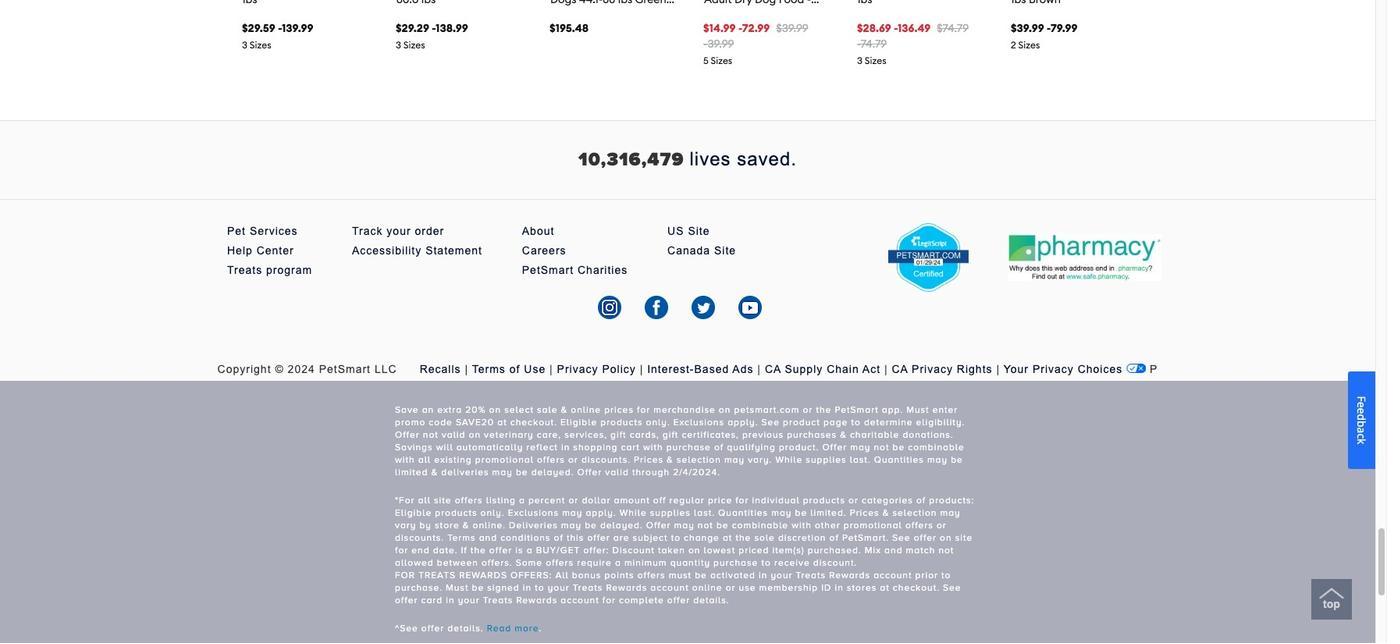 Task type: vqa. For each thing, say whether or not it's contained in the screenshot.
Menu Bar
no



Task type: locate. For each thing, give the bounding box(es) containing it.
2 horizontal spatial the
[[816, 404, 832, 416]]

discounted price element for 39.99
[[703, 21, 770, 35]]

on right '20%'
[[489, 404, 501, 416]]

1 vertical spatial with
[[395, 454, 415, 466]]

must down treats
[[446, 582, 469, 594]]

0 horizontal spatial combinable
[[732, 520, 789, 532]]

4 | from the left
[[758, 363, 761, 376]]

3 inside "$29.59 -139.99 3 sizes"
[[242, 39, 247, 51]]

on
[[489, 404, 501, 416], [719, 404, 731, 416], [469, 429, 481, 441], [940, 532, 952, 544], [689, 545, 701, 557]]

llc
[[375, 363, 397, 376]]

1 horizontal spatial checkout.
[[893, 582, 940, 594]]

be down rewards on the left bottom
[[472, 582, 484, 594]]

dollar
[[582, 495, 611, 507]]

$74.79 -74.79
[[857, 21, 969, 51]]

bonus
[[572, 570, 601, 582]]

0 horizontal spatial supplies
[[650, 507, 691, 519]]

to inside save an extra 20% on select sale & online prices for merchandise on petsmart.com or the petsmart app. must enter promo code save20 at checkout. eligible products only. exclusions apply. see product page to determine eligibility. offer not valid on veterinary care, services, gift cards, gift certificates, previous purchases & charitable donations. savings will automatically reflect in shopping cart with purchase of qualifying product. offer may not be combinable with all existing promotional offers or discounts. prices & selection may vary. while supplies last. quantities may be limited & deliveries may be delayed. offer valid through 2/4/2024.
[[851, 417, 861, 429]]

promotional
[[475, 454, 534, 466], [844, 520, 902, 532]]

selection down categories
[[893, 507, 937, 519]]

f e e d b a c k
[[1355, 396, 1369, 444]]

1 vertical spatial while
[[620, 507, 647, 519]]

$39.99 inside $39.99 -39.99
[[776, 21, 809, 35]]

1 horizontal spatial gift
[[663, 429, 679, 441]]

must
[[907, 404, 930, 416], [446, 582, 469, 594]]

2 vertical spatial rewards
[[516, 595, 558, 607]]

& down existing
[[431, 467, 438, 479]]

old price element
[[242, 21, 313, 35], [396, 21, 468, 35], [550, 21, 589, 35], [703, 21, 809, 51], [857, 21, 969, 51], [1011, 21, 1078, 35]]

online down activated
[[692, 582, 723, 594]]

$14.99
[[703, 21, 736, 35]]

veterinary
[[484, 429, 534, 441]]

petsmart up page
[[835, 404, 879, 416]]

2 vertical spatial with
[[792, 520, 812, 532]]

0 horizontal spatial site
[[434, 495, 452, 507]]

1 discounted price element from the left
[[703, 21, 770, 35]]

of down certificates,
[[714, 442, 724, 454]]

offers inside save an extra 20% on select sale & online prices for merchandise on petsmart.com or the petsmart app. must enter promo code save20 at checkout. eligible products only. exclusions apply. see product page to determine eligibility. offer not valid on veterinary care, services, gift cards, gift certificates, previous purchases & charitable donations. savings will automatically reflect in shopping cart with purchase of qualifying product. offer may not be combinable with all existing promotional offers or discounts. prices & selection may vary. while supplies last. quantities may be limited & deliveries may be delayed. offer valid through 2/4/2024.
[[537, 454, 565, 466]]

0 horizontal spatial with
[[395, 454, 415, 466]]

1 vertical spatial must
[[446, 582, 469, 594]]

checkout. down prior
[[893, 582, 940, 594]]

discounted price element up 39.99
[[703, 21, 770, 35]]

10,316,479
[[579, 148, 684, 173]]

1 horizontal spatial with
[[643, 442, 663, 454]]

policy
[[602, 363, 636, 376]]

0 vertical spatial at
[[498, 417, 507, 429]]

quantities down price
[[718, 507, 768, 519]]

with inside *for all site offers listing a percent or dollar amount off regular price for individual products or categories of products: eligible products only. exclusions may apply. while supplies last. quantities may be limited. prices & selection may vary by store & online. deliveries may be delayed. offer may not be combinable with other promotional offers or discounts. terms and conditions of this offer are subject to change at the sole discretion of petsmart. see offer on site for end date. if the offer is a buy/get offer: discount taken on lowest priced item(s) purchased. mix and match not allowed between offers. some offers require a minimum quantity purchase to receive discount. for treats rewards offers: all bonus points offers must be activated in your treats rewards account prior to purchase. must be signed in to your treats rewards account online or use membership id in stores at checkout. see offer card in your treats rewards account for complete offer details.
[[792, 520, 812, 532]]

2 all from the top
[[418, 495, 431, 507]]

2 horizontal spatial petsmart
[[835, 404, 879, 416]]

offer inside *for all site offers listing a percent or dollar amount off regular price for individual products or categories of products: eligible products only. exclusions may apply. while supplies last. quantities may be limited. prices & selection may vary by store & online. deliveries may be delayed. offer may not be combinable with other promotional offers or discounts. terms and conditions of this offer are subject to change at the sole discretion of petsmart. see offer on site for end date. if the offer is a buy/get offer: discount taken on lowest priced item(s) purchased. mix and match not allowed between offers. some offers require a minimum quantity purchase to receive discount. for treats rewards offers: all bonus points offers must be activated in your treats rewards account prior to purchase. must be signed in to your treats rewards account online or use membership id in stores at checkout. see offer card in your treats rewards account for complete offer details.
[[646, 520, 671, 532]]

e down f
[[1355, 408, 1369, 414]]

of up buy/get on the left
[[554, 532, 564, 544]]

0 vertical spatial all
[[418, 454, 431, 466]]

discounted price element containing $28.69 -136.49
[[857, 21, 931, 35]]

your inside track your order accessibility statement
[[387, 225, 411, 237]]

app.
[[882, 404, 903, 416]]

shopping
[[573, 442, 618, 454]]

discounted price element containing $14.99 -72.99
[[703, 21, 770, 35]]

promotional inside save an extra 20% on select sale & online prices for merchandise on petsmart.com or the petsmart app. must enter promo code save20 at checkout. eligible products only. exclusions apply. see product page to determine eligibility. offer not valid on veterinary care, services, gift cards, gift certificates, previous purchases & charitable donations. savings will automatically reflect in shopping cart with purchase of qualifying product. offer may not be combinable with all existing promotional offers or discounts. prices & selection may vary. while supplies last. quantities may be limited & deliveries may be delayed. offer valid through 2/4/2024.
[[475, 454, 534, 466]]

sizes for $29.29
[[404, 39, 425, 51]]

privacy right your
[[1033, 363, 1074, 376]]

terms of use link
[[472, 363, 546, 376]]

site
[[434, 495, 452, 507], [955, 532, 973, 544]]

$39.99
[[776, 21, 809, 35], [1011, 21, 1044, 35]]

- inside "$29.59 -139.99 3 sizes"
[[278, 21, 282, 35]]

2 vertical spatial see
[[943, 582, 962, 594]]

136.49
[[898, 21, 931, 35]]

0 vertical spatial selection
[[677, 454, 721, 466]]

0 horizontal spatial products
[[435, 507, 477, 519]]

1 vertical spatial site
[[955, 532, 973, 544]]

old price element inside $195.48 link
[[550, 21, 589, 35]]

stores
[[847, 582, 877, 594]]

more
[[515, 623, 539, 635]]

2 horizontal spatial rewards
[[829, 570, 871, 582]]

ca supply chain act link
[[765, 363, 881, 376]]

1 horizontal spatial rewards
[[606, 582, 647, 594]]

1 vertical spatial online
[[692, 582, 723, 594]]

purchase
[[666, 442, 711, 454], [714, 557, 758, 569]]

0 vertical spatial site
[[688, 225, 710, 237]]

1 vertical spatial quantities
[[718, 507, 768, 519]]

offer up subject
[[646, 520, 671, 532]]

checkout. down sale
[[510, 417, 557, 429]]

1 horizontal spatial site
[[714, 244, 736, 257]]

1 vertical spatial see
[[892, 532, 911, 544]]

privacy left rights
[[912, 363, 953, 376]]

0 vertical spatial and
[[479, 532, 497, 544]]

us
[[668, 225, 684, 237]]

1 $39.99 from the left
[[776, 21, 809, 35]]

quantities
[[874, 454, 924, 466], [718, 507, 768, 519]]

0 vertical spatial purchase
[[666, 442, 711, 454]]

site down products:
[[955, 532, 973, 544]]

1 horizontal spatial privacy
[[912, 363, 953, 376]]

.
[[539, 623, 542, 635]]

for
[[637, 404, 651, 416], [736, 495, 749, 507], [395, 545, 408, 557], [603, 595, 616, 607]]

exclusions up certificates,
[[674, 417, 725, 429]]

quantity
[[670, 557, 710, 569]]

3 down the 74.79
[[857, 54, 863, 66]]

0 horizontal spatial privacy
[[557, 363, 598, 376]]

pet services link
[[227, 223, 312, 239]]

only. inside *for all site offers listing a percent or dollar amount off regular price for individual products or categories of products: eligible products only. exclusions may apply. while supplies last. quantities may be limited. prices & selection may vary by store & online. deliveries may be delayed. offer may not be combinable with other promotional offers or discounts. terms and conditions of this offer are subject to change at the sole discretion of petsmart. see offer on site for end date. if the offer is a buy/get offer: discount taken on lowest priced item(s) purchased. mix and match not allowed between offers. some offers require a minimum quantity purchase to receive discount. for treats rewards offers: all bonus points offers must be activated in your treats rewards account prior to purchase. must be signed in to your treats rewards account online or use membership id in stores at checkout. see offer card in your treats rewards account for complete offer details.
[[481, 507, 505, 519]]

0 vertical spatial see
[[762, 417, 780, 429]]

2 old price element from the left
[[396, 21, 468, 35]]

1 vertical spatial checkout.
[[893, 582, 940, 594]]

&
[[561, 404, 568, 416], [840, 429, 847, 441], [667, 454, 674, 466], [431, 467, 438, 479], [883, 507, 890, 519], [463, 520, 470, 532]]

track your order accessibility statement
[[352, 225, 482, 257]]

products up store
[[435, 507, 477, 519]]

0 vertical spatial delayed.
[[531, 467, 574, 479]]

delayed. down the reflect
[[531, 467, 574, 479]]

$195.48 link
[[550, 0, 675, 51]]

account down "bonus"
[[561, 595, 599, 607]]

page
[[824, 417, 848, 429]]

your up ^see offer details. read more .
[[458, 595, 480, 607]]

0 vertical spatial exclusions
[[674, 417, 725, 429]]

offer up 'offer:'
[[587, 532, 610, 544]]

0 vertical spatial details.
[[693, 595, 730, 607]]

all inside *for all site offers listing a percent or dollar amount off regular price for individual products or categories of products: eligible products only. exclusions may apply. while supplies last. quantities may be limited. prices & selection may vary by store & online. deliveries may be delayed. offer may not be combinable with other promotional offers or discounts. terms and conditions of this offer are subject to change at the sole discretion of petsmart. see offer on site for end date. if the offer is a buy/get offer: discount taken on lowest priced item(s) purchased. mix and match not allowed between offers. some offers require a minimum quantity purchase to receive discount. for treats rewards offers: all bonus points offers must be activated in your treats rewards account prior to purchase. must be signed in to your treats rewards account online or use membership id in stores at checkout. see offer card in your treats rewards account for complete offer details.
[[418, 495, 431, 507]]

your down the all on the left bottom
[[548, 582, 570, 594]]

0 vertical spatial account
[[874, 570, 912, 582]]

with up limited
[[395, 454, 415, 466]]

$39.99 right the 72.99
[[776, 21, 809, 35]]

0 horizontal spatial prices
[[634, 454, 664, 466]]

offers down buy/get on the left
[[546, 557, 574, 569]]

facebook icon image
[[641, 292, 672, 323]]

petsmart charities link
[[522, 262, 628, 278]]

your up accessibility
[[387, 225, 411, 237]]

2 horizontal spatial with
[[792, 520, 812, 532]]

purchase inside save an extra 20% on select sale & online prices for merchandise on petsmart.com or the petsmart app. must enter promo code save20 at checkout. eligible products only. exclusions apply. see product page to determine eligibility. offer not valid on veterinary care, services, gift cards, gift certificates, previous purchases & charitable donations. savings will automatically reflect in shopping cart with purchase of qualifying product. offer may not be combinable with all existing promotional offers or discounts. prices & selection may vary. while supplies last. quantities may be limited & deliveries may be delayed. offer valid through 2/4/2024.
[[666, 442, 711, 454]]

eligible inside save an extra 20% on select sale & online prices for merchandise on petsmart.com or the petsmart app. must enter promo code save20 at checkout. eligible products only. exclusions apply. see product page to determine eligibility. offer not valid on veterinary care, services, gift cards, gift certificates, previous purchases & charitable donations. savings will automatically reflect in shopping cart with purchase of qualifying product. offer may not be combinable with all existing promotional offers or discounts. prices & selection may vary. while supplies last. quantities may be limited & deliveries may be delayed. offer valid through 2/4/2024.
[[561, 417, 597, 429]]

0 horizontal spatial checkout.
[[510, 417, 557, 429]]

1 old price element from the left
[[242, 21, 313, 35]]

to
[[851, 417, 861, 429], [671, 532, 681, 544], [762, 557, 771, 569], [942, 570, 951, 582], [535, 582, 545, 594]]

prices inside save an extra 20% on select sale & online prices for merchandise on petsmart.com or the petsmart app. must enter promo code save20 at checkout. eligible products only. exclusions apply. see product page to determine eligibility. offer not valid on veterinary care, services, gift cards, gift certificates, previous purchases & charitable donations. savings will automatically reflect in shopping cart with purchase of qualifying product. offer may not be combinable with all existing promotional offers or discounts. prices & selection may vary. while supplies last. quantities may be limited & deliveries may be delayed. offer valid through 2/4/2024.
[[634, 454, 664, 466]]

rewards up stores on the right bottom of the page
[[829, 570, 871, 582]]

0 horizontal spatial discounts.
[[395, 532, 444, 544]]

e
[[1355, 402, 1369, 408], [1355, 408, 1369, 414]]

discounts. inside *for all site offers listing a percent or dollar amount off regular price for individual products or categories of products: eligible products only. exclusions may apply. while supplies last. quantities may be limited. prices & selection may vary by store & online. deliveries may be delayed. offer may not be combinable with other promotional offers or discounts. terms and conditions of this offer are subject to change at the sole discretion of petsmart. see offer on site for end date. if the offer is a buy/get offer: discount taken on lowest priced item(s) purchased. mix and match not allowed between offers. some offers require a minimum quantity purchase to receive discount. for treats rewards offers: all bonus points offers must be activated in your treats rewards account prior to purchase. must be signed in to your treats rewards account online or use membership id in stores at checkout. see offer card in your treats rewards account for complete offer details.
[[395, 532, 444, 544]]

online inside *for all site offers listing a percent or dollar amount off regular price for individual products or categories of products: eligible products only. exclusions may apply. while supplies last. quantities may be limited. prices & selection may vary by store & online. deliveries may be delayed. offer may not be combinable with other promotional offers or discounts. terms and conditions of this offer are subject to change at the sole discretion of petsmart. see offer on site for end date. if the offer is a buy/get offer: discount taken on lowest priced item(s) purchased. mix and match not allowed between offers. some offers require a minimum quantity purchase to receive discount. for treats rewards offers: all bonus points offers must be activated in your treats rewards account prior to purchase. must be signed in to your treats rewards account online or use membership id in stores at checkout. see offer card in your treats rewards account for complete offer details.
[[692, 582, 723, 594]]

- for 72.99
[[738, 21, 742, 35]]

site
[[688, 225, 710, 237], [714, 244, 736, 257]]

3 for $29.29 -138.99
[[396, 39, 401, 51]]

terms up '20%'
[[472, 363, 506, 376]]

site up canada site link
[[688, 225, 710, 237]]

and down online.
[[479, 532, 497, 544]]

1 horizontal spatial products
[[601, 417, 643, 429]]

- for 39.99
[[703, 36, 708, 51]]

limited.
[[811, 507, 847, 519]]

prior
[[915, 570, 938, 582]]

on up the quantity
[[689, 545, 701, 557]]

priced
[[739, 545, 769, 557]]

combinable down donations.
[[908, 442, 965, 454]]

1 vertical spatial apply.
[[586, 507, 617, 519]]

treats inside pet services help center treats program
[[227, 264, 262, 276]]

3 down $29.59
[[242, 39, 247, 51]]

ca privacy rights link
[[892, 363, 993, 376]]

only. up online.
[[481, 507, 505, 519]]

item(s)
[[773, 545, 805, 557]]

0 vertical spatial valid
[[442, 429, 466, 441]]

will
[[436, 442, 453, 454]]

prices up petsmart. at the bottom of page
[[850, 507, 880, 519]]

1 horizontal spatial prices
[[850, 507, 880, 519]]

product.
[[779, 442, 819, 454]]

- inside $74.79 -74.79
[[857, 36, 861, 51]]

sizes inside "$29.59 -139.99 3 sizes"
[[250, 39, 271, 51]]

1 vertical spatial last.
[[694, 507, 715, 519]]

complete
[[619, 595, 664, 607]]

change
[[684, 532, 720, 544]]

a right is
[[527, 545, 533, 557]]

sizes for $39.99
[[1019, 39, 1040, 51]]

| right ads
[[758, 363, 761, 376]]

2 | from the left
[[550, 363, 553, 376]]

old price element containing $195.48
[[550, 21, 589, 35]]

0 horizontal spatial apply.
[[586, 507, 617, 519]]

while inside *for all site offers listing a percent or dollar amount off regular price for individual products or categories of products: eligible products only. exclusions may apply. while supplies last. quantities may be limited. prices & selection may vary by store & online. deliveries may be delayed. offer may not be combinable with other promotional offers or discounts. terms and conditions of this offer are subject to change at the sole discretion of petsmart. see offer on site for end date. if the offer is a buy/get offer: discount taken on lowest priced item(s) purchased. mix and match not allowed between offers. some offers require a minimum quantity purchase to receive discount. for treats rewards offers: all bonus points offers must be activated in your treats rewards account prior to purchase. must be signed in to your treats rewards account online or use membership id in stores at checkout. see offer card in your treats rewards account for complete offer details.
[[620, 507, 647, 519]]

0 horizontal spatial only.
[[481, 507, 505, 519]]

1 vertical spatial rewards
[[606, 582, 647, 594]]

with down the cards,
[[643, 442, 663, 454]]

must inside *for all site offers listing a percent or dollar amount off regular price for individual products or categories of products: eligible products only. exclusions may apply. while supplies last. quantities may be limited. prices & selection may vary by store & online. deliveries may be delayed. offer may not be combinable with other promotional offers or discounts. terms and conditions of this offer are subject to change at the sole discretion of petsmart. see offer on site for end date. if the offer is a buy/get offer: discount taken on lowest priced item(s) purchased. mix and match not allowed between offers. some offers require a minimum quantity purchase to receive discount. for treats rewards offers: all bonus points offers must be activated in your treats rewards account prior to purchase. must be signed in to your treats rewards account online or use membership id in stores at checkout. see offer card in your treats rewards account for complete offer details.
[[446, 582, 469, 594]]

about link
[[522, 223, 628, 239]]

0 horizontal spatial quantities
[[718, 507, 768, 519]]

5 old price element from the left
[[857, 21, 969, 51]]

0 vertical spatial with
[[643, 442, 663, 454]]

in right id
[[835, 582, 844, 594]]

1 vertical spatial delayed.
[[600, 520, 643, 532]]

all down savings
[[418, 454, 431, 466]]

accessibility statement link
[[352, 243, 482, 258]]

0 horizontal spatial and
[[479, 532, 497, 544]]

1 horizontal spatial combinable
[[908, 442, 965, 454]]

petsmart down careers
[[522, 264, 574, 276]]

2/4/2024.
[[673, 467, 721, 479]]

mix
[[865, 545, 881, 557]]

1 horizontal spatial purchase
[[714, 557, 758, 569]]

privacy left policy in the bottom left of the page
[[557, 363, 598, 376]]

$29.29
[[396, 21, 429, 35]]

1 horizontal spatial apply.
[[728, 417, 758, 429]]

in down care,
[[561, 442, 570, 454]]

petsmart inside about careers petsmart charities
[[522, 264, 574, 276]]

0 horizontal spatial $39.99
[[776, 21, 809, 35]]

2 ca from the left
[[892, 363, 908, 376]]

site down us site link
[[714, 244, 736, 257]]

-
[[278, 21, 282, 35], [432, 21, 436, 35], [738, 21, 742, 35], [894, 21, 898, 35], [1047, 21, 1051, 35], [703, 36, 708, 51], [857, 36, 861, 51]]

valid down cart
[[605, 467, 629, 479]]

save an extra 20% on select sale & online prices for merchandise on petsmart.com or the petsmart app. must enter promo code save20 at checkout. eligible products only. exclusions apply. see product page to determine eligibility. offer not valid on veterinary care, services, gift cards, gift certificates, previous purchases & charitable donations. savings will automatically reflect in shopping cart with purchase of qualifying product. offer may not be combinable with all existing promotional offers or discounts. prices & selection may vary. while supplies last. quantities may be limited & deliveries may be delayed. offer valid through 2/4/2024.
[[395, 404, 965, 479]]

- inside $29.29 -138.99 3 sizes
[[432, 21, 436, 35]]

1 vertical spatial exclusions
[[508, 507, 559, 519]]

0 vertical spatial petsmart
[[522, 264, 574, 276]]

& up "through"
[[667, 454, 674, 466]]

$39.99 for $39.99 -79.99 2 sizes
[[1011, 21, 1044, 35]]

1 horizontal spatial discounted price element
[[857, 21, 931, 35]]

- for 74.79
[[857, 36, 861, 51]]

read
[[487, 623, 512, 635]]

must inside save an extra 20% on select sale & online prices for merchandise on petsmart.com or the petsmart app. must enter promo code save20 at checkout. eligible products only. exclusions apply. see product page to determine eligibility. offer not valid on veterinary care, services, gift cards, gift certificates, previous purchases & charitable donations. savings will automatically reflect in shopping cart with purchase of qualifying product. offer may not be combinable with all existing promotional offers or discounts. prices & selection may vary. while supplies last. quantities may be limited & deliveries may be delayed. offer valid through 2/4/2024.
[[907, 404, 930, 416]]

1 all from the top
[[418, 454, 431, 466]]

1 horizontal spatial see
[[892, 532, 911, 544]]

1 horizontal spatial selection
[[893, 507, 937, 519]]

1 vertical spatial selection
[[893, 507, 937, 519]]

at up veterinary
[[498, 417, 507, 429]]

account down mix
[[874, 570, 912, 582]]

subject
[[633, 532, 668, 544]]

1 horizontal spatial details.
[[693, 595, 730, 607]]

supply
[[785, 363, 823, 376]]

| right the 'recalls' link
[[465, 363, 468, 376]]

offers down the reflect
[[537, 454, 565, 466]]

certificates,
[[682, 429, 739, 441]]

save
[[395, 404, 419, 416]]

- inside $39.99 -79.99 2 sizes
[[1047, 21, 1051, 35]]

2 $39.99 from the left
[[1011, 21, 1044, 35]]

1 horizontal spatial 3
[[396, 39, 401, 51]]

only. inside save an extra 20% on select sale & online prices for merchandise on petsmart.com or the petsmart app. must enter promo code save20 at checkout. eligible products only. exclusions apply. see product page to determine eligibility. offer not valid on veterinary care, services, gift cards, gift certificates, previous purchases & charitable donations. savings will automatically reflect in shopping cart with purchase of qualifying product. offer may not be combinable with all existing promotional offers or discounts. prices & selection may vary. while supplies last. quantities may be limited & deliveries may be delayed. offer valid through 2/4/2024.
[[646, 417, 670, 429]]

details. left read
[[448, 623, 484, 635]]

track your order link
[[352, 223, 482, 239]]

0 vertical spatial last.
[[850, 454, 871, 466]]

0 horizontal spatial purchase
[[666, 442, 711, 454]]

138.99
[[436, 21, 468, 35]]

0 horizontal spatial account
[[561, 595, 599, 607]]

$39.99 inside $39.99 -79.99 2 sizes
[[1011, 21, 1044, 35]]

all inside save an extra 20% on select sale & online prices for merchandise on petsmart.com or the petsmart app. must enter promo code save20 at checkout. eligible products only. exclusions apply. see product page to determine eligibility. offer not valid on veterinary care, services, gift cards, gift certificates, previous purchases & charitable donations. savings will automatically reflect in shopping cart with purchase of qualifying product. offer may not be combinable with all existing promotional offers or discounts. prices & selection may vary. while supplies last. quantities may be limited & deliveries may be delayed. offer valid through 2/4/2024.
[[418, 454, 431, 466]]

discounted price element
[[703, 21, 770, 35], [857, 21, 931, 35]]

or down activated
[[726, 582, 736, 594]]

of up purchased.
[[830, 532, 839, 544]]

2 discounted price element from the left
[[857, 21, 931, 35]]

- for 79.99
[[1047, 21, 1051, 35]]

a inside f e e d b a c k button
[[1355, 427, 1369, 433]]

- inside $39.99 -39.99
[[703, 36, 708, 51]]

delayed. inside save an extra 20% on select sale & online prices for merchandise on petsmart.com or the petsmart app. must enter promo code save20 at checkout. eligible products only. exclusions apply. see product page to determine eligibility. offer not valid on veterinary care, services, gift cards, gift certificates, previous purchases & charitable donations. savings will automatically reflect in shopping cart with purchase of qualifying product. offer may not be combinable with all existing promotional offers or discounts. prices & selection may vary. while supplies last. quantities may be limited & deliveries may be delayed. offer valid through 2/4/2024.
[[531, 467, 574, 479]]

1 horizontal spatial petsmart
[[522, 264, 574, 276]]

1 vertical spatial petsmart
[[319, 363, 371, 376]]

a up k
[[1355, 427, 1369, 433]]

end
[[412, 545, 430, 557]]

0 horizontal spatial while
[[620, 507, 647, 519]]

| left your
[[997, 363, 1000, 376]]

other
[[815, 520, 841, 532]]

of inside save an extra 20% on select sale & online prices for merchandise on petsmart.com or the petsmart app. must enter promo code save20 at checkout. eligible products only. exclusions apply. see product page to determine eligibility. offer not valid on veterinary care, services, gift cards, gift certificates, previous purchases & charitable donations. savings will automatically reflect in shopping cart with purchase of qualifying product. offer may not be combinable with all existing promotional offers or discounts. prices & selection may vary. while supplies last. quantities may be limited & deliveries may be delayed. offer valid through 2/4/2024.
[[714, 442, 724, 454]]

eligibility.
[[916, 417, 965, 429]]

offer down page
[[822, 442, 847, 454]]

3 down '$29.29'
[[396, 39, 401, 51]]

terms up if
[[447, 532, 476, 544]]

while
[[776, 454, 803, 466], [620, 507, 647, 519]]

0 horizontal spatial gift
[[611, 429, 627, 441]]

0 horizontal spatial ca
[[765, 363, 781, 376]]

interest-based ads link
[[647, 363, 754, 376]]

$28.69
[[857, 21, 891, 35]]

details.
[[693, 595, 730, 607], [448, 623, 484, 635]]

charities
[[578, 264, 628, 276]]

delayed.
[[531, 467, 574, 479], [600, 520, 643, 532]]

minimum
[[624, 557, 667, 569]]

b
[[1355, 421, 1369, 427]]

1 horizontal spatial last.
[[850, 454, 871, 466]]

details. down activated
[[693, 595, 730, 607]]

ca right the act
[[892, 363, 908, 376]]

pet services help center treats program
[[227, 225, 312, 276]]

be down the reflect
[[516, 467, 528, 479]]

1 vertical spatial prices
[[850, 507, 880, 519]]

3 | from the left
[[640, 363, 644, 376]]

terms inside *for all site offers listing a percent or dollar amount off regular price for individual products or categories of products: eligible products only. exclusions may apply. while supplies last. quantities may be limited. prices & selection may vary by store & online. deliveries may be delayed. offer may not be combinable with other promotional offers or discounts. terms and conditions of this offer are subject to change at the sole discretion of petsmart. see offer on site for end date. if the offer is a buy/get offer: discount taken on lowest priced item(s) purchased. mix and match not allowed between offers. some offers require a minimum quantity purchase to receive discount. for treats rewards offers: all bonus points offers must be activated in your treats rewards account prior to purchase. must be signed in to your treats rewards account online or use membership id in stores at checkout. see offer card in your treats rewards account for complete offer details.
[[447, 532, 476, 544]]

while down product.
[[776, 454, 803, 466]]

to right page
[[851, 417, 861, 429]]

sizes inside $29.29 -138.99 3 sizes
[[404, 39, 425, 51]]

^see offer details. read more .
[[395, 623, 542, 635]]

rewards down offers:
[[516, 595, 558, 607]]

for down points
[[603, 595, 616, 607]]

3 old price element from the left
[[550, 21, 589, 35]]

0 vertical spatial checkout.
[[510, 417, 557, 429]]

account down must
[[651, 582, 689, 594]]

prices inside *for all site offers listing a percent or dollar amount off regular price for individual products or categories of products: eligible products only. exclusions may apply. while supplies last. quantities may be limited. prices & selection may vary by store & online. deliveries may be delayed. offer may not be combinable with other promotional offers or discounts. terms and conditions of this offer are subject to change at the sole discretion of petsmart. see offer on site for end date. if the offer is a buy/get offer: discount taken on lowest priced item(s) purchased. mix and match not allowed between offers. some offers require a minimum quantity purchase to receive discount. for treats rewards offers: all bonus points offers must be activated in your treats rewards account prior to purchase. must be signed in to your treats rewards account online or use membership id in stores at checkout. see offer card in your treats rewards account for complete offer details.
[[850, 507, 880, 519]]

eligible up the vary
[[395, 507, 432, 519]]

1 horizontal spatial quantities
[[874, 454, 924, 466]]

4 old price element from the left
[[703, 21, 809, 51]]

prices up "through"
[[634, 454, 664, 466]]

©
[[275, 363, 284, 376]]

or
[[803, 404, 813, 416], [568, 454, 578, 466], [569, 495, 579, 507], [849, 495, 859, 507], [937, 520, 947, 532], [726, 582, 736, 594]]

is
[[516, 545, 524, 557]]

1 horizontal spatial must
[[907, 404, 930, 416]]

6 | from the left
[[997, 363, 1000, 376]]

0 horizontal spatial see
[[762, 417, 780, 429]]

are
[[614, 532, 630, 544]]

3 for $29.59 -139.99
[[242, 39, 247, 51]]

the inside save an extra 20% on select sale & online prices for merchandise on petsmart.com or the petsmart app. must enter promo code save20 at checkout. eligible products only. exclusions apply. see product page to determine eligibility. offer not valid on veterinary care, services, gift cards, gift certificates, previous purchases & charitable donations. savings will automatically reflect in shopping cart with purchase of qualifying product. offer may not be combinable with all existing promotional offers or discounts. prices & selection may vary. while supplies last. quantities may be limited & deliveries may be delayed. offer valid through 2/4/2024.
[[816, 404, 832, 416]]

ca right ads
[[765, 363, 781, 376]]

1 vertical spatial all
[[418, 495, 431, 507]]

qualifying
[[727, 442, 776, 454]]

categories
[[862, 495, 913, 507]]

6 old price element from the left
[[1011, 21, 1078, 35]]

supplies down off
[[650, 507, 691, 519]]

$29.59
[[242, 21, 275, 35]]

terms
[[472, 363, 506, 376], [447, 532, 476, 544]]

1 horizontal spatial valid
[[605, 467, 629, 479]]

charitable
[[850, 429, 900, 441]]

products up limited.
[[803, 495, 845, 507]]

3 inside $29.29 -138.99 3 sizes
[[396, 39, 401, 51]]

discounts. inside save an extra 20% on select sale & online prices for merchandise on petsmart.com or the petsmart app. must enter promo code save20 at checkout. eligible products only. exclusions apply. see product page to determine eligibility. offer not valid on veterinary care, services, gift cards, gift certificates, previous purchases & charitable donations. savings will automatically reflect in shopping cart with purchase of qualifying product. offer may not be combinable with all existing promotional offers or discounts. prices & selection may vary. while supplies last. quantities may be limited & deliveries may be delayed. offer valid through 2/4/2024.
[[582, 454, 631, 466]]

while inside save an extra 20% on select sale & online prices for merchandise on petsmart.com or the petsmart app. must enter promo code save20 at checkout. eligible products only. exclusions apply. see product page to determine eligibility. offer not valid on veterinary care, services, gift cards, gift certificates, previous purchases & charitable donations. savings will automatically reflect in shopping cart with purchase of qualifying product. offer may not be combinable with all existing promotional offers or discounts. prices & selection may vary. while supplies last. quantities may be limited & deliveries may be delayed. offer valid through 2/4/2024.
[[776, 454, 803, 466]]

0 vertical spatial prices
[[634, 454, 664, 466]]

2 vertical spatial the
[[471, 545, 486, 557]]

1 vertical spatial terms
[[447, 532, 476, 544]]

1 horizontal spatial account
[[651, 582, 689, 594]]

at
[[498, 417, 507, 429], [723, 532, 733, 544], [880, 582, 890, 594]]

of left use
[[510, 363, 520, 376]]

c
[[1355, 433, 1369, 439]]

products down "prices"
[[601, 417, 643, 429]]

0 vertical spatial the
[[816, 404, 832, 416]]

sizes down $29.59
[[250, 39, 271, 51]]

0 horizontal spatial at
[[498, 417, 507, 429]]

*for all site offers listing a percent or dollar amount off regular price for individual products or categories of products: eligible products only. exclusions may apply. while supplies last. quantities may be limited. prices & selection may vary by store & online. deliveries may be delayed. offer may not be combinable with other promotional offers or discounts. terms and conditions of this offer are subject to change at the sole discretion of petsmart. see offer on site for end date. if the offer is a buy/get offer: discount taken on lowest priced item(s) purchased. mix and match not allowed between offers. some offers require a minimum quantity purchase to receive discount. for treats rewards offers: all bonus points offers must be activated in your treats rewards account prior to purchase. must be signed in to your treats rewards account online or use membership id in stores at checkout. see offer card in your treats rewards account for complete offer details.
[[395, 495, 975, 607]]

recalls | terms of use | privacy policy | interest-based ads | ca supply chain act | ca privacy rights | your privacy choices
[[420, 363, 1123, 376]]

be down determine at the right
[[893, 442, 905, 454]]

1 horizontal spatial ca
[[892, 363, 908, 376]]

eligible inside *for all site offers listing a percent or dollar amount off regular price for individual products or categories of products: eligible products only. exclusions may apply. while supplies last. quantities may be limited. prices & selection may vary by store & online. deliveries may be delayed. offer may not be combinable with other promotional offers or discounts. terms and conditions of this offer are subject to change at the sole discretion of petsmart. see offer on site for end date. if the offer is a buy/get offer: discount taken on lowest priced item(s) purchased. mix and match not allowed between offers. some offers require a minimum quantity purchase to receive discount. for treats rewards offers: all bonus points offers must be activated in your treats rewards account prior to purchase. must be signed in to your treats rewards account online or use membership id in stores at checkout. see offer card in your treats rewards account for complete offer details.
[[395, 507, 432, 519]]

0 vertical spatial combinable
[[908, 442, 965, 454]]

or down products:
[[937, 520, 947, 532]]

automatically
[[456, 442, 523, 454]]

sizes inside $39.99 -79.99 2 sizes
[[1019, 39, 1040, 51]]

for right price
[[736, 495, 749, 507]]

1 vertical spatial account
[[651, 582, 689, 594]]

in
[[561, 442, 570, 454], [759, 570, 768, 582], [523, 582, 532, 594], [835, 582, 844, 594], [446, 595, 455, 607]]

0 horizontal spatial 3
[[242, 39, 247, 51]]



Task type: describe. For each thing, give the bounding box(es) containing it.
see inside save an extra 20% on select sale & online prices for merchandise on petsmart.com or the petsmart app. must enter promo code save20 at checkout. eligible products only. exclusions apply. see product page to determine eligibility. offer not valid on veterinary care, services, gift cards, gift certificates, previous purchases & charitable donations. savings will automatically reflect in shopping cart with purchase of qualifying product. offer may not be combinable with all existing promotional offers or discounts. prices & selection may vary. while supplies last. quantities may be limited & deliveries may be delayed. offer valid through 2/4/2024.
[[762, 417, 780, 429]]

on up certificates,
[[719, 404, 731, 416]]

1 vertical spatial at
[[723, 532, 733, 544]]

treats down signed
[[483, 595, 513, 607]]

checkout. inside save an extra 20% on select sale & online prices for merchandise on petsmart.com or the petsmart app. must enter promo code save20 at checkout. eligible products only. exclusions apply. see product page to determine eligibility. offer not valid on veterinary care, services, gift cards, gift certificates, previous purchases & charitable donations. savings will automatically reflect in shopping cart with purchase of qualifying product. offer may not be combinable with all existing promotional offers or discounts. prices & selection may vary. while supplies last. quantities may be limited & deliveries may be delayed. offer valid through 2/4/2024.
[[510, 417, 557, 429]]

delayed. inside *for all site offers listing a percent or dollar amount off regular price for individual products or categories of products: eligible products only. exclusions may apply. while supplies last. quantities may be limited. prices & selection may vary by store & online. deliveries may be delayed. offer may not be combinable with other promotional offers or discounts. terms and conditions of this offer are subject to change at the sole discretion of petsmart. see offer on site for end date. if the offer is a buy/get offer: discount taken on lowest priced item(s) purchased. mix and match not allowed between offers. some offers require a minimum quantity purchase to receive discount. for treats rewards offers: all bonus points offers must be activated in your treats rewards account prior to purchase. must be signed in to your treats rewards account online or use membership id in stores at checkout. see offer card in your treats rewards account for complete offer details.
[[600, 520, 643, 532]]

or left categories
[[849, 495, 859, 507]]

percent
[[529, 495, 566, 507]]

exclusions inside save an extra 20% on select sale & online prices for merchandise on petsmart.com or the petsmart app. must enter promo code save20 at checkout. eligible products only. exclusions apply. see product page to determine eligibility. offer not valid on veterinary care, services, gift cards, gift certificates, previous purchases & charitable donations. savings will automatically reflect in shopping cart with purchase of qualifying product. offer may not be combinable with all existing promotional offers or discounts. prices & selection may vary. while supplies last. quantities may be limited & deliveries may be delayed. offer valid through 2/4/2024.
[[674, 417, 725, 429]]

recalls
[[420, 363, 461, 376]]

prices
[[604, 404, 634, 416]]

$14.99 -72.99
[[703, 21, 770, 35]]

on down products:
[[940, 532, 952, 544]]

offer up match
[[914, 532, 937, 544]]

- for 138.99
[[432, 21, 436, 35]]

a right listing
[[519, 495, 525, 507]]

enter
[[933, 404, 958, 416]]

quantities inside save an extra 20% on select sale & online prices for merchandise on petsmart.com or the petsmart app. must enter promo code save20 at checkout. eligible products only. exclusions apply. see product page to determine eligibility. offer not valid on veterinary care, services, gift cards, gift certificates, previous purchases & charitable donations. savings will automatically reflect in shopping cart with purchase of qualifying product. offer may not be combinable with all existing promotional offers or discounts. prices & selection may vary. while supplies last. quantities may be limited & deliveries may be delayed. offer valid through 2/4/2024.
[[874, 454, 924, 466]]

be up change
[[717, 520, 729, 532]]

order
[[415, 225, 444, 237]]

supplies inside *for all site offers listing a percent or dollar amount off regular price for individual products or categories of products: eligible products only. exclusions may apply. while supplies last. quantities may be limited. prices & selection may vary by store & online. deliveries may be delayed. offer may not be combinable with other promotional offers or discounts. terms and conditions of this offer are subject to change at the sole discretion of petsmart. see offer on site for end date. if the offer is a buy/get offer: discount taken on lowest priced item(s) purchased. mix and match not allowed between offers. some offers require a minimum quantity purchase to receive discount. for treats rewards offers: all bonus points offers must be activated in your treats rewards account prior to purchase. must be signed in to your treats rewards account online or use membership id in stores at checkout. see offer card in your treats rewards account for complete offer details.
[[650, 507, 691, 519]]

- for 136.49
[[894, 21, 898, 35]]

extra
[[437, 404, 462, 416]]

act
[[863, 363, 881, 376]]

twitter icon image
[[688, 292, 719, 323]]

0 vertical spatial site
[[434, 495, 452, 507]]

74.79
[[861, 36, 887, 51]]

sole
[[755, 532, 775, 544]]

services,
[[565, 429, 607, 441]]

offer right ^see
[[421, 623, 444, 635]]

limited
[[395, 467, 428, 479]]

your privacy choices link
[[1004, 363, 1123, 376]]

lives
[[690, 148, 731, 169]]

details. inside *for all site offers listing a percent or dollar amount off regular price for individual products or categories of products: eligible products only. exclusions may apply. while supplies last. quantities may be limited. prices & selection may vary by store & online. deliveries may be delayed. offer may not be combinable with other promotional offers or discounts. terms and conditions of this offer are subject to change at the sole discretion of petsmart. see offer on site for end date. if the offer is a buy/get offer: discount taken on lowest priced item(s) purchased. mix and match not allowed between offers. some offers require a minimum quantity purchase to receive discount. for treats rewards offers: all bonus points offers must be activated in your treats rewards account prior to purchase. must be signed in to your treats rewards account online or use membership id in stores at checkout. see offer card in your treats rewards account for complete offer details.
[[693, 595, 730, 607]]

2 horizontal spatial 3
[[857, 54, 863, 66]]

2 e from the top
[[1355, 408, 1369, 414]]

1 horizontal spatial site
[[955, 532, 973, 544]]

be up discretion
[[795, 507, 807, 519]]

online inside save an extra 20% on select sale & online prices for merchandise on petsmart.com or the petsmart app. must enter promo code save20 at checkout. eligible products only. exclusions apply. see product page to determine eligibility. offer not valid on veterinary care, services, gift cards, gift certificates, previous purchases & charitable donations. savings will automatically reflect in shopping cart with purchase of qualifying product. offer may not be combinable with all existing promotional offers or discounts. prices & selection may vary. while supplies last. quantities may be limited & deliveries may be delayed. offer valid through 2/4/2024.
[[571, 404, 601, 416]]

2 horizontal spatial at
[[880, 582, 890, 594]]

to right prior
[[942, 570, 951, 582]]

services
[[250, 225, 298, 237]]

quantities inside *for all site offers listing a percent or dollar amount off regular price for individual products or categories of products: eligible products only. exclusions may apply. while supplies last. quantities may be limited. prices & selection may vary by store & online. deliveries may be delayed. offer may not be combinable with other promotional offers or discounts. terms and conditions of this offer are subject to change at the sole discretion of petsmart. see offer on site for end date. if the offer is a buy/get offer: discount taken on lowest priced item(s) purchased. mix and match not allowed between offers. some offers require a minimum quantity purchase to receive discount. for treats rewards offers: all bonus points offers must be activated in your treats rewards account prior to purchase. must be signed in to your treats rewards account online or use membership id in stores at checkout. see offer card in your treats rewards account for complete offer details.
[[718, 507, 768, 519]]

supplies inside save an extra 20% on select sale & online prices for merchandise on petsmart.com or the petsmart app. must enter promo code save20 at checkout. eligible products only. exclusions apply. see product page to determine eligibility. offer not valid on veterinary care, services, gift cards, gift certificates, previous purchases & charitable donations. savings will automatically reflect in shopping cart with purchase of qualifying product. offer may not be combinable with all existing promotional offers or discounts. prices & selection may vary. while supplies last. quantities may be limited & deliveries may be delayed. offer valid through 2/4/2024.
[[806, 454, 847, 466]]

old price element containing $29.29 -138.99
[[396, 21, 468, 35]]

or up product
[[803, 404, 813, 416]]

0 vertical spatial rewards
[[829, 570, 871, 582]]

for up allowed
[[395, 545, 408, 557]]

$29.59 -139.99 3 sizes
[[242, 21, 313, 51]]

or down shopping
[[568, 454, 578, 466]]

discount
[[613, 545, 655, 557]]

be down the quantity
[[695, 570, 707, 582]]

in inside save an extra 20% on select sale & online prices for merchandise on petsmart.com or the petsmart app. must enter promo code save20 at checkout. eligible products only. exclusions apply. see product page to determine eligibility. offer not valid on veterinary care, services, gift cards, gift certificates, previous purchases & charitable donations. savings will automatically reflect in shopping cart with purchase of qualifying product. offer may not be combinable with all existing promotional offers or discounts. prices & selection may vary. while supplies last. quantities may be limited & deliveries may be delayed. offer valid through 2/4/2024.
[[561, 442, 570, 454]]

0 horizontal spatial rewards
[[516, 595, 558, 607]]

1 ca from the left
[[765, 363, 781, 376]]

79.99
[[1051, 21, 1078, 35]]

merchandise
[[654, 404, 716, 416]]

exclusions inside *for all site offers listing a percent or dollar amount off regular price for individual products or categories of products: eligible products only. exclusions may apply. while supplies last. quantities may be limited. prices & selection may vary by store & online. deliveries may be delayed. offer may not be combinable with other promotional offers or discounts. terms and conditions of this offer are subject to change at the sole discretion of petsmart. see offer on site for end date. if the offer is a buy/get offer: discount taken on lowest priced item(s) purchased. mix and match not allowed between offers. some offers require a minimum quantity purchase to receive discount. for treats rewards offers: all bonus points offers must be activated in your treats rewards account prior to purchase. must be signed in to your treats rewards account online or use membership id in stores at checkout. see offer card in your treats rewards account for complete offer details.
[[508, 507, 559, 519]]

2 horizontal spatial products
[[803, 495, 845, 507]]

to up taken
[[671, 532, 681, 544]]

combinable inside save an extra 20% on select sale & online prices for merchandise on petsmart.com or the petsmart app. must enter promo code save20 at checkout. eligible products only. exclusions apply. see product page to determine eligibility. offer not valid on veterinary care, services, gift cards, gift certificates, previous purchases & charitable donations. savings will automatically reflect in shopping cart with purchase of qualifying product. offer may not be combinable with all existing promotional offers or discounts. prices & selection may vary. while supplies last. quantities may be limited & deliveries may be delayed. offer valid through 2/4/2024.
[[908, 442, 965, 454]]

not down code
[[423, 429, 439, 441]]

sizes for $29.59
[[250, 39, 271, 51]]

2
[[1011, 39, 1016, 51]]

discounted price element for 74.79
[[857, 21, 931, 35]]

old price element containing $39.99 -79.99
[[1011, 21, 1078, 35]]

promotional inside *for all site offers listing a percent or dollar amount off regular price for individual products or categories of products: eligible products only. exclusions may apply. while supplies last. quantities may be limited. prices & selection may vary by store & online. deliveries may be delayed. offer may not be combinable with other promotional offers or discounts. terms and conditions of this offer are subject to change at the sole discretion of petsmart. see offer on site for end date. if the offer is a buy/get offer: discount taken on lowest priced item(s) purchased. mix and match not allowed between offers. some offers require a minimum quantity purchase to receive discount. for treats rewards offers: all bonus points offers must be activated in your treats rewards account prior to purchase. must be signed in to your treats rewards account online or use membership id in stores at checkout. see offer card in your treats rewards account for complete offer details.
[[844, 520, 902, 532]]

2 privacy from the left
[[912, 363, 953, 376]]

offer down purchase.
[[395, 595, 418, 607]]

offer down promo
[[395, 429, 420, 441]]

1 vertical spatial details.
[[448, 623, 484, 635]]

old price element containing $39.99 -39.99
[[703, 21, 809, 51]]

$39.99 for $39.99 -39.99
[[776, 21, 809, 35]]

deliveries
[[441, 467, 489, 479]]

to down offers:
[[535, 582, 545, 594]]

read more link
[[487, 623, 539, 635]]

program
[[266, 264, 312, 276]]

or left dollar
[[569, 495, 579, 507]]

offers:
[[511, 570, 552, 582]]

treats down "bonus"
[[573, 582, 603, 594]]

rights
[[957, 363, 993, 376]]

in down priced
[[759, 570, 768, 582]]

sizes down the 74.79
[[865, 54, 887, 66]]

0 horizontal spatial valid
[[442, 429, 466, 441]]

petsmart.com
[[734, 404, 800, 416]]

k
[[1355, 439, 1369, 444]]

online.
[[473, 520, 506, 532]]

39.99
[[708, 36, 734, 51]]

checkout. inside *for all site offers listing a percent or dollar amount off regular price for individual products or categories of products: eligible products only. exclusions may apply. while supplies last. quantities may be limited. prices & selection may vary by store & online. deliveries may be delayed. offer may not be combinable with other promotional offers or discounts. terms and conditions of this offer are subject to change at the sole discretion of petsmart. see offer on site for end date. if the offer is a buy/get offer: discount taken on lowest priced item(s) purchased. mix and match not allowed between offers. some offers require a minimum quantity purchase to receive discount. for treats rewards offers: all bonus points offers must be activated in your treats rewards account prior to purchase. must be signed in to your treats rewards account online or use membership id in stores at checkout. see offer card in your treats rewards account for complete offer details.
[[893, 582, 940, 594]]

youtube icon image
[[735, 292, 766, 323]]

choices
[[1078, 363, 1123, 376]]

copyright
[[218, 363, 271, 376]]

offers up match
[[906, 520, 934, 532]]

apply. inside *for all site offers listing a percent or dollar amount off regular price for individual products or categories of products: eligible products only. exclusions may apply. while supplies last. quantities may be limited. prices & selection may vary by store & online. deliveries may be delayed. offer may not be combinable with other promotional offers or discounts. terms and conditions of this offer are subject to change at the sole discretion of petsmart. see offer on site for end date. if the offer is a buy/get offer: discount taken on lowest priced item(s) purchased. mix and match not allowed between offers. some offers require a minimum quantity purchase to receive discount. for treats rewards offers: all bonus points offers must be activated in your treats rewards account prior to purchase. must be signed in to your treats rewards account online or use membership id in stores at checkout. see offer card in your treats rewards account for complete offer details.
[[586, 507, 617, 519]]

- for 139.99
[[278, 21, 282, 35]]

1 gift from the left
[[611, 429, 627, 441]]

between
[[437, 557, 478, 569]]

deliveries
[[509, 520, 558, 532]]

cart
[[621, 442, 640, 454]]

petsmart.
[[842, 532, 889, 544]]

price
[[708, 495, 732, 507]]

chain
[[827, 363, 859, 376]]

last. inside *for all site offers listing a percent or dollar amount off regular price for individual products or categories of products: eligible products only. exclusions may apply. while supplies last. quantities may be limited. prices & selection may vary by store & online. deliveries may be delayed. offer may not be combinable with other promotional offers or discounts. terms and conditions of this offer are subject to change at the sole discretion of petsmart. see offer on site for end date. if the offer is a buy/get offer: discount taken on lowest priced item(s) purchased. mix and match not allowed between offers. some offers require a minimum quantity purchase to receive discount. for treats rewards offers: all bonus points offers must be activated in your treats rewards account prior to purchase. must be signed in to your treats rewards account online or use membership id in stores at checkout. see offer card in your treats rewards account for complete offer details.
[[694, 507, 715, 519]]

offers down minimum
[[638, 570, 666, 582]]

require
[[577, 557, 612, 569]]

your up membership
[[771, 570, 793, 582]]

treats up id
[[796, 570, 826, 582]]

1 vertical spatial valid
[[605, 467, 629, 479]]

petsmart inside save an extra 20% on select sale & online prices for merchandise on petsmart.com or the petsmart app. must enter promo code save20 at checkout. eligible products only. exclusions apply. see product page to determine eligibility. offer not valid on veterinary care, services, gift cards, gift certificates, previous purchases & charitable donations. savings will automatically reflect in shopping cart with purchase of qualifying product. offer may not be combinable with all existing promotional offers or discounts. prices & selection may vary. while supplies last. quantities may be limited & deliveries may be delayed. offer valid through 2/4/2024.
[[835, 404, 879, 416]]

0 vertical spatial terms
[[472, 363, 506, 376]]

2 horizontal spatial see
[[943, 582, 962, 594]]

d
[[1355, 414, 1369, 421]]

all
[[555, 570, 569, 582]]

be down donations.
[[951, 454, 963, 466]]

^see
[[395, 623, 418, 635]]

offer down shopping
[[577, 467, 602, 479]]

& right store
[[463, 520, 470, 532]]

discount.
[[813, 557, 857, 569]]

1 horizontal spatial the
[[736, 532, 751, 544]]

old price element containing $29.59 -139.99
[[242, 21, 313, 35]]

in right card
[[446, 595, 455, 607]]

instagram icon image
[[594, 292, 625, 323]]

previous
[[742, 429, 784, 441]]

f e e d b a c k button
[[1348, 371, 1376, 469]]

& down page
[[840, 429, 847, 441]]

0 horizontal spatial site
[[688, 225, 710, 237]]

through
[[632, 467, 670, 479]]

$39.99 -39.99
[[703, 21, 809, 51]]

1 vertical spatial site
[[714, 244, 736, 257]]

5 | from the left
[[885, 363, 888, 376]]

promo
[[395, 417, 426, 429]]

not down charitable
[[874, 442, 890, 454]]

rewards
[[459, 570, 507, 582]]

allowed
[[395, 557, 434, 569]]

a up points
[[615, 557, 621, 569]]

listing
[[486, 495, 516, 507]]

2 horizontal spatial account
[[874, 570, 912, 582]]

combinable inside *for all site offers listing a percent or dollar amount off regular price for individual products or categories of products: eligible products only. exclusions may apply. while supplies last. quantities may be limited. prices & selection may vary by store & online. deliveries may be delayed. offer may not be combinable with other promotional offers or discounts. terms and conditions of this offer are subject to change at the sole discretion of petsmart. see offer on site for end date. if the offer is a buy/get offer: discount taken on lowest priced item(s) purchased. mix and match not allowed between offers. some offers require a minimum quantity purchase to receive discount. for treats rewards offers: all bonus points offers must be activated in your treats rewards account prior to purchase. must be signed in to your treats rewards account online or use membership id in stores at checkout. see offer card in your treats rewards account for complete offer details.
[[732, 520, 789, 532]]

of left products:
[[916, 495, 926, 507]]

not right match
[[939, 545, 954, 557]]

center
[[257, 244, 294, 257]]

points
[[605, 570, 634, 582]]

selection inside save an extra 20% on select sale & online prices for merchandise on petsmart.com or the petsmart app. must enter promo code save20 at checkout. eligible products only. exclusions apply. see product page to determine eligibility. offer not valid on veterinary care, services, gift cards, gift certificates, previous purchases & charitable donations. savings will automatically reflect in shopping cart with purchase of qualifying product. offer may not be combinable with all existing promotional offers or discounts. prices & selection may vary. while supplies last. quantities may be limited & deliveries may be delayed. offer valid through 2/4/2024.
[[677, 454, 721, 466]]

card
[[421, 595, 443, 607]]

$195.48
[[550, 21, 589, 35]]

legitscript approved image
[[888, 223, 969, 292]]

& right sale
[[561, 404, 568, 416]]

products inside save an extra 20% on select sale & online prices for merchandise on petsmart.com or the petsmart app. must enter promo code save20 at checkout. eligible products only. exclusions apply. see product page to determine eligibility. offer not valid on veterinary care, services, gift cards, gift certificates, previous purchases & charitable donations. savings will automatically reflect in shopping cart with purchase of qualifying product. offer may not be combinable with all existing promotional offers or discounts. prices & selection may vary. while supplies last. quantities may be limited & deliveries may be delayed. offer valid through 2/4/2024.
[[601, 417, 643, 429]]

your
[[1004, 363, 1029, 376]]

offer up offers.
[[489, 545, 512, 557]]

products:
[[929, 495, 975, 507]]

use
[[524, 363, 546, 376]]

3 sizes
[[857, 54, 887, 66]]

regular
[[669, 495, 705, 507]]

72.99
[[742, 21, 770, 35]]

code
[[429, 417, 453, 429]]

$74.79
[[937, 21, 969, 35]]

store
[[435, 520, 460, 532]]

saved.
[[737, 148, 797, 169]]

off
[[653, 495, 666, 507]]

2 vertical spatial products
[[435, 507, 477, 519]]

treats
[[419, 570, 456, 582]]

pet
[[227, 225, 246, 237]]

offer down must
[[667, 595, 690, 607]]

1 privacy from the left
[[557, 363, 598, 376]]

f
[[1355, 396, 1369, 402]]

for
[[395, 570, 415, 582]]

on down save20
[[469, 429, 481, 441]]

be down dollar
[[585, 520, 597, 532]]

3 privacy from the left
[[1033, 363, 1074, 376]]

last. inside save an extra 20% on select sale & online prices for merchandise on petsmart.com or the petsmart app. must enter promo code save20 at checkout. eligible products only. exclusions apply. see product page to determine eligibility. offer not valid on veterinary care, services, gift cards, gift certificates, previous purchases & charitable donations. savings will automatically reflect in shopping cart with purchase of qualifying product. offer may not be combinable with all existing promotional offers or discounts. prices & selection may vary. while supplies last. quantities may be limited & deliveries may be delayed. offer valid through 2/4/2024.
[[850, 454, 871, 466]]

5 sizes
[[703, 54, 733, 66]]

0 horizontal spatial petsmart
[[319, 363, 371, 376]]

at inside save an extra 20% on select sale & online prices for merchandise on petsmart.com or the petsmart app. must enter promo code save20 at checkout. eligible products only. exclusions apply. see product page to determine eligibility. offer not valid on veterinary care, services, gift cards, gift certificates, previous purchases & charitable donations. savings will automatically reflect in shopping cart with purchase of qualifying product. offer may not be combinable with all existing promotional offers or discounts. prices & selection may vary. while supplies last. quantities may be limited & deliveries may be delayed. offer valid through 2/4/2024.
[[498, 417, 507, 429]]

1 horizontal spatial and
[[885, 545, 903, 557]]

apply. inside save an extra 20% on select sale & online prices for merchandise on petsmart.com or the petsmart app. must enter promo code save20 at checkout. eligible products only. exclusions apply. see product page to determine eligibility. offer not valid on veterinary care, services, gift cards, gift certificates, previous purchases & charitable donations. savings will automatically reflect in shopping cart with purchase of qualifying product. offer may not be combinable with all existing promotional offers or discounts. prices & selection may vary. while supplies last. quantities may be limited & deliveries may be delayed. offer valid through 2/4/2024.
[[728, 417, 758, 429]]

old price element containing $74.79 -74.79
[[857, 21, 969, 51]]

us site link
[[668, 223, 736, 239]]

not up change
[[698, 520, 713, 532]]

selection inside *for all site offers listing a percent or dollar amount off regular price for individual products or categories of products: eligible products only. exclusions may apply. while supplies last. quantities may be limited. prices & selection may vary by store & online. deliveries may be delayed. offer may not be combinable with other promotional offers or discounts. terms and conditions of this offer are subject to change at the sole discretion of petsmart. see offer on site for end date. if the offer is a buy/get offer: discount taken on lowest priced item(s) purchased. mix and match not allowed between offers. some offers require a minimum quantity purchase to receive discount. for treats rewards offers: all bonus points offers must be activated in your treats rewards account prior to purchase. must be signed in to your treats rewards account online or use membership id in stores at checkout. see offer card in your treats rewards account for complete offer details.
[[893, 507, 937, 519]]

p
[[1150, 363, 1158, 376]]

an
[[422, 404, 434, 416]]

& down categories
[[883, 507, 890, 519]]

sizes right '5'
[[711, 54, 733, 66]]

to down priced
[[762, 557, 771, 569]]

1 | from the left
[[465, 363, 468, 376]]

determine
[[864, 417, 913, 429]]

amount
[[614, 495, 650, 507]]

purchased.
[[808, 545, 862, 557]]

for inside save an extra 20% on select sale & online prices for merchandise on petsmart.com or the petsmart app. must enter promo code save20 at checkout. eligible products only. exclusions apply. see product page to determine eligibility. offer not valid on veterinary care, services, gift cards, gift certificates, previous purchases & charitable donations. savings will automatically reflect in shopping cart with purchase of qualifying product. offer may not be combinable with all existing promotional offers or discounts. prices & selection may vary. while supplies last. quantities may be limited & deliveries may be delayed. offer valid through 2/4/2024.
[[637, 404, 651, 416]]

1 e from the top
[[1355, 402, 1369, 408]]

purchase inside *for all site offers listing a percent or dollar amount off regular price for individual products or categories of products: eligible products only. exclusions may apply. while supplies last. quantities may be limited. prices & selection may vary by store & online. deliveries may be delayed. offer may not be combinable with other promotional offers or discounts. terms and conditions of this offer are subject to change at the sole discretion of petsmart. see offer on site for end date. if the offer is a buy/get offer: discount taken on lowest priced item(s) purchased. mix and match not allowed between offers. some offers require a minimum quantity purchase to receive discount. for treats rewards offers: all bonus points offers must be activated in your treats rewards account prior to purchase. must be signed in to your treats rewards account online or use membership id in stores at checkout. see offer card in your treats rewards account for complete offer details.
[[714, 557, 758, 569]]

offers down deliveries
[[455, 495, 483, 507]]

back to top image
[[1319, 582, 1344, 607]]

individual
[[752, 495, 800, 507]]

existing
[[434, 454, 472, 466]]

discretion
[[778, 532, 826, 544]]

in down offers:
[[523, 582, 532, 594]]

10,316,479 lives saved.
[[579, 148, 797, 173]]

2 gift from the left
[[663, 429, 679, 441]]

taken
[[658, 545, 685, 557]]



